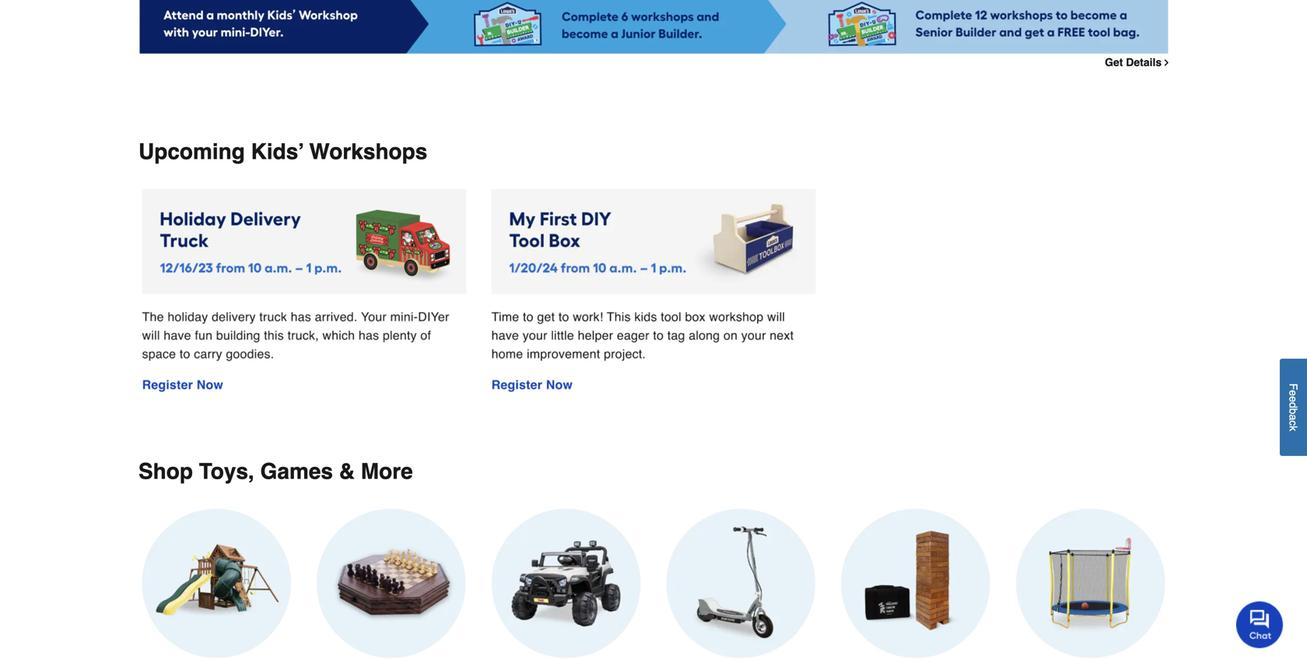 Task type: locate. For each thing, give the bounding box(es) containing it.
k
[[1288, 426, 1300, 431]]

get details button
[[1105, 56, 1172, 69]]

a large backyard jenga game. image
[[841, 509, 991, 659]]

e
[[1288, 390, 1300, 396], [1288, 396, 1300, 402]]

get details
[[1105, 56, 1162, 69]]

a chess board. image
[[317, 509, 466, 659]]

help your mini-d i yer become a senior builder. register below for upcoming workshops. image
[[139, 0, 1169, 54]]

chevron right image
[[1162, 57, 1172, 67]]

my first d i y tool box kids' workshop. january 20, 2024, from 10 a m until 1 p m. image
[[491, 189, 816, 394]]

b
[[1288, 408, 1300, 415]]

e up b
[[1288, 396, 1300, 402]]

chat invite button image
[[1237, 601, 1284, 648]]

get
[[1105, 56, 1123, 69]]

details
[[1126, 56, 1162, 69]]

a backyard trampoline with a safety net. image
[[1016, 509, 1166, 659]]

holiday delivery truck kids' workshop. december 16, 2023, from 10 a m until 1 p m. image
[[142, 189, 466, 394]]

f e e d b a c k button
[[1280, 359, 1308, 456]]

kids'
[[251, 139, 304, 164]]

f e e d b a c k
[[1288, 384, 1300, 431]]

c
[[1288, 421, 1300, 426]]

a
[[1288, 415, 1300, 421]]

shop
[[139, 459, 193, 484]]

upcoming kids' workshops
[[139, 139, 428, 164]]

d
[[1288, 402, 1300, 408]]

a kid's white jeep ride on truck toy. image
[[491, 509, 641, 659]]

e up the d
[[1288, 390, 1300, 396]]



Task type: vqa. For each thing, say whether or not it's contained in the screenshot.
Details in the top right of the page
yes



Task type: describe. For each thing, give the bounding box(es) containing it.
1 e from the top
[[1288, 390, 1300, 396]]

a kids n i u electric scooter. image
[[666, 509, 816, 659]]

upcoming
[[139, 139, 245, 164]]

toys,
[[199, 459, 254, 484]]

f
[[1288, 384, 1300, 390]]

shop toys, games & more
[[139, 459, 413, 484]]

workshops
[[309, 139, 428, 164]]

more
[[361, 459, 413, 484]]

games
[[260, 459, 333, 484]]

a children's backyard wooden playset with swings and a green tube slide. image
[[142, 509, 292, 659]]

&
[[339, 459, 355, 484]]

2 e from the top
[[1288, 396, 1300, 402]]



